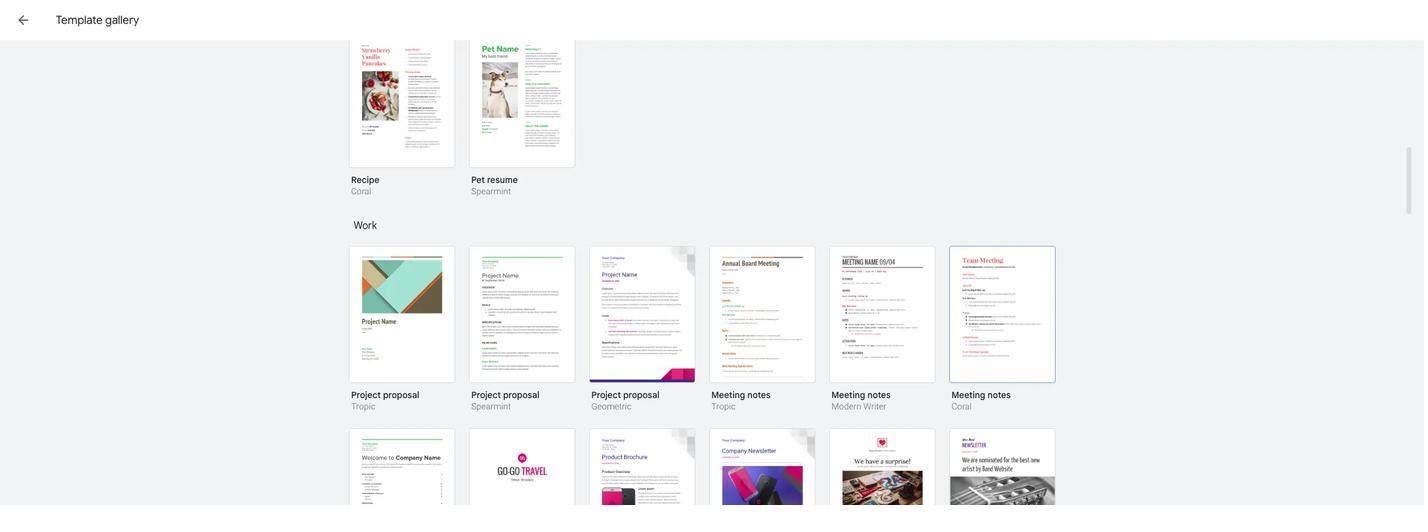 Task type: describe. For each thing, give the bounding box(es) containing it.
coral inside meeting notes coral
[[952, 401, 972, 411]]

pet resume option
[[469, 31, 575, 198]]

recipe
[[351, 174, 380, 186]]

project proposal spearmint
[[471, 389, 540, 411]]

proposal for project proposal spearmint
[[503, 389, 540, 401]]

1 option from the left
[[349, 428, 455, 505]]

proposal for project proposal geometric
[[624, 389, 660, 401]]

meeting notes coral
[[952, 389, 1011, 411]]

2 meeting notes option from the left
[[829, 246, 936, 413]]

tropic for project proposal
[[351, 401, 375, 411]]

5 option from the left
[[829, 428, 936, 505]]

project for project proposal spearmint
[[471, 389, 501, 401]]

project proposal tropic
[[351, 389, 420, 411]]

docs
[[70, 12, 101, 29]]

meeting for meeting notes coral
[[952, 389, 986, 401]]

6 option from the left
[[950, 428, 1056, 505]]

3 meeting notes option from the left
[[950, 246, 1056, 413]]

work
[[354, 220, 377, 232]]

meeting for meeting notes tropic
[[712, 389, 745, 401]]

2 option from the left
[[469, 428, 575, 505]]

3 project proposal option from the left
[[589, 246, 695, 413]]

spearmint for pet
[[471, 186, 511, 196]]

project for project proposal tropic
[[351, 389, 381, 401]]

pet resume spearmint
[[471, 174, 518, 196]]

recipe option
[[349, 31, 455, 198]]



Task type: locate. For each thing, give the bounding box(es) containing it.
template
[[56, 13, 103, 27]]

1 meeting notes option from the left
[[709, 246, 816, 413]]

2 horizontal spatial project
[[592, 389, 621, 401]]

meeting inside meeting notes tropic
[[712, 389, 745, 401]]

3 proposal from the left
[[624, 389, 660, 401]]

1 horizontal spatial project proposal option
[[469, 246, 575, 413]]

template gallery
[[56, 13, 139, 27]]

proposal inside project proposal geometric
[[624, 389, 660, 401]]

recipe coral
[[351, 174, 380, 196]]

0 horizontal spatial tropic
[[351, 401, 375, 411]]

meeting inside meeting notes coral
[[952, 389, 986, 401]]

project inside project proposal tropic
[[351, 389, 381, 401]]

3 notes from the left
[[988, 389, 1011, 401]]

0 horizontal spatial proposal
[[383, 389, 420, 401]]

list box containing recipe
[[349, 31, 1072, 213]]

1 vertical spatial coral
[[952, 401, 972, 411]]

0 horizontal spatial meeting
[[712, 389, 745, 401]]

notes for meeting notes modern writer
[[868, 389, 891, 401]]

meeting
[[712, 389, 745, 401], [832, 389, 866, 401], [952, 389, 986, 401]]

4 option from the left
[[709, 428, 816, 505]]

resume
[[487, 174, 518, 186]]

1 horizontal spatial tropic
[[712, 401, 736, 411]]

notes inside meeting notes coral
[[988, 389, 1011, 401]]

project inside project proposal spearmint
[[471, 389, 501, 401]]

spearmint
[[471, 186, 511, 196], [471, 401, 511, 411]]

2 tropic from the left
[[712, 401, 736, 411]]

1 vertical spatial spearmint
[[471, 401, 511, 411]]

1 notes from the left
[[748, 389, 771, 401]]

notes
[[748, 389, 771, 401], [868, 389, 891, 401], [988, 389, 1011, 401]]

3 option from the left
[[589, 428, 695, 505]]

option
[[349, 428, 455, 505], [469, 428, 575, 505], [589, 428, 695, 505], [709, 428, 816, 505], [829, 428, 936, 505], [950, 428, 1056, 505]]

1 horizontal spatial project
[[471, 389, 501, 401]]

project inside project proposal geometric
[[592, 389, 621, 401]]

writer
[[864, 401, 887, 411]]

2 notes from the left
[[868, 389, 891, 401]]

0 vertical spatial coral
[[351, 186, 371, 196]]

spearmint for project
[[471, 401, 511, 411]]

coral inside recipe coral
[[351, 186, 371, 196]]

tropic
[[351, 401, 375, 411], [712, 401, 736, 411]]

choose template dialog dialog
[[0, 0, 1425, 505]]

1 tropic from the left
[[351, 401, 375, 411]]

pet
[[471, 174, 485, 186]]

1 horizontal spatial coral
[[952, 401, 972, 411]]

1 horizontal spatial notes
[[868, 389, 891, 401]]

1 horizontal spatial meeting notes option
[[829, 246, 936, 413]]

spearmint inside project proposal spearmint
[[471, 401, 511, 411]]

notes for meeting notes coral
[[988, 389, 1011, 401]]

spearmint inside pet resume spearmint
[[471, 186, 511, 196]]

3 meeting from the left
[[952, 389, 986, 401]]

1 horizontal spatial meeting
[[832, 389, 866, 401]]

modern
[[832, 401, 862, 411]]

2 horizontal spatial meeting notes option
[[950, 246, 1056, 413]]

2 project from the left
[[471, 389, 501, 401]]

meeting notes tropic
[[712, 389, 771, 411]]

coral
[[351, 186, 371, 196], [952, 401, 972, 411]]

0 horizontal spatial notes
[[748, 389, 771, 401]]

project proposal geometric
[[592, 389, 660, 411]]

project for project proposal geometric
[[592, 389, 621, 401]]

1 proposal from the left
[[383, 389, 420, 401]]

work list box
[[349, 246, 1072, 505]]

1 horizontal spatial proposal
[[503, 389, 540, 401]]

2 meeting from the left
[[832, 389, 866, 401]]

1 meeting from the left
[[712, 389, 745, 401]]

proposal for project proposal tropic
[[383, 389, 420, 401]]

2 horizontal spatial meeting
[[952, 389, 986, 401]]

2 horizontal spatial proposal
[[624, 389, 660, 401]]

3 project from the left
[[592, 389, 621, 401]]

proposal inside project proposal spearmint
[[503, 389, 540, 401]]

tropic inside project proposal tropic
[[351, 401, 375, 411]]

meeting notes modern writer
[[832, 389, 891, 411]]

tropic for meeting notes
[[712, 401, 736, 411]]

2 horizontal spatial notes
[[988, 389, 1011, 401]]

proposal inside project proposal tropic
[[383, 389, 420, 401]]

geometric
[[592, 401, 632, 411]]

0 horizontal spatial project
[[351, 389, 381, 401]]

proposal
[[383, 389, 420, 401], [503, 389, 540, 401], [624, 389, 660, 401]]

0 horizontal spatial meeting notes option
[[709, 246, 816, 413]]

0 vertical spatial spearmint
[[471, 186, 511, 196]]

gallery
[[105, 13, 139, 27]]

list box inside choose template dialog dialog
[[349, 31, 1072, 213]]

2 project proposal option from the left
[[469, 246, 575, 413]]

1 spearmint from the top
[[471, 186, 511, 196]]

0 horizontal spatial coral
[[351, 186, 371, 196]]

2 horizontal spatial project proposal option
[[589, 246, 695, 413]]

project proposal option
[[349, 246, 455, 413], [469, 246, 575, 413], [589, 246, 695, 413]]

meeting inside the meeting notes modern writer
[[832, 389, 866, 401]]

1 project proposal option from the left
[[349, 246, 455, 413]]

notes for meeting notes tropic
[[748, 389, 771, 401]]

list box
[[349, 31, 1072, 213]]

tropic inside meeting notes tropic
[[712, 401, 736, 411]]

meeting notes option
[[709, 246, 816, 413], [829, 246, 936, 413], [950, 246, 1056, 413]]

meeting for meeting notes modern writer
[[832, 389, 866, 401]]

project
[[351, 389, 381, 401], [471, 389, 501, 401], [592, 389, 621, 401]]

2 proposal from the left
[[503, 389, 540, 401]]

docs link
[[40, 8, 101, 35]]

notes inside meeting notes tropic
[[748, 389, 771, 401]]

2 spearmint from the top
[[471, 401, 511, 411]]

1 project from the left
[[351, 389, 381, 401]]

notes inside the meeting notes modern writer
[[868, 389, 891, 401]]

0 horizontal spatial project proposal option
[[349, 246, 455, 413]]



Task type: vqa. For each thing, say whether or not it's contained in the screenshot.
the bottom HEIGHT
no



